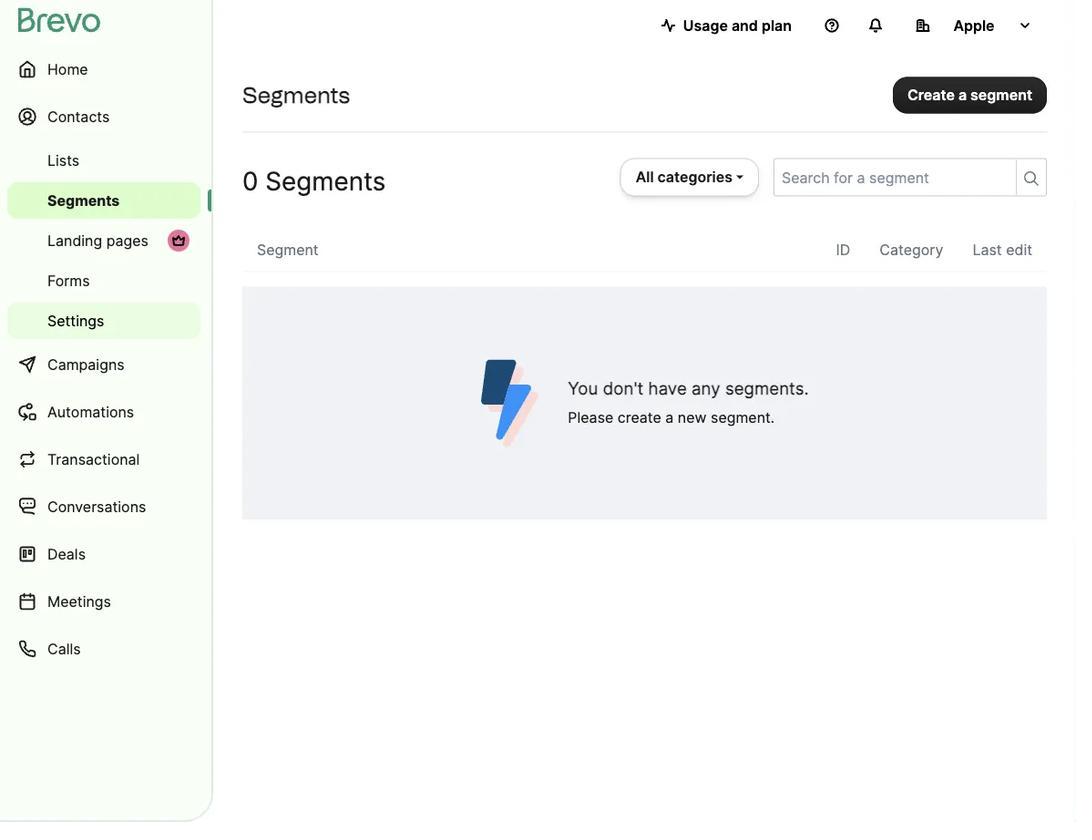 Task type: describe. For each thing, give the bounding box(es) containing it.
usage
[[683, 16, 728, 34]]

edit
[[1007, 241, 1033, 259]]

Search for a segment search field
[[775, 159, 1009, 196]]

landing pages
[[47, 232, 149, 249]]

search button
[[1016, 160, 1047, 195]]

automations link
[[7, 390, 201, 434]]

have
[[649, 378, 687, 399]]

don't
[[603, 378, 644, 399]]

usage and plan
[[683, 16, 792, 34]]

left___rvooi image
[[171, 233, 186, 248]]

category
[[880, 241, 944, 259]]

lists link
[[7, 142, 201, 179]]

all categories button
[[621, 158, 759, 196]]

all
[[636, 168, 654, 186]]

plan
[[762, 16, 792, 34]]

last
[[973, 241, 1002, 259]]

conversations
[[47, 498, 146, 516]]

segments right the 0
[[266, 165, 386, 196]]

segments up 0 segments
[[242, 82, 350, 108]]

last edit
[[973, 241, 1033, 259]]

and
[[732, 16, 758, 34]]

0
[[242, 165, 258, 196]]

automations
[[47, 403, 134, 421]]

conversations link
[[7, 485, 201, 529]]

home
[[47, 60, 88, 78]]

segments up landing
[[47, 191, 120, 209]]

landing pages link
[[7, 222, 201, 259]]

settings link
[[7, 303, 201, 339]]

landing
[[47, 232, 102, 249]]

campaigns link
[[7, 343, 201, 387]]

transactional link
[[7, 438, 201, 481]]

you
[[568, 378, 598, 399]]

segments link
[[7, 182, 201, 219]]

categories
[[658, 168, 733, 186]]

settings
[[47, 312, 104, 330]]



Task type: vqa. For each thing, say whether or not it's contained in the screenshot.
PREFERENCES
no



Task type: locate. For each thing, give the bounding box(es) containing it.
segments.
[[726, 378, 809, 399]]

apple button
[[902, 7, 1047, 44]]

please create a new segment.
[[568, 409, 775, 427]]

lists
[[47, 151, 79, 169]]

all categories
[[636, 168, 733, 186]]

apple
[[954, 16, 995, 34]]

forms
[[47, 272, 90, 289]]

home link
[[7, 47, 201, 91]]

0 horizontal spatial a
[[666, 409, 674, 427]]

segment.
[[711, 409, 775, 427]]

any
[[692, 378, 721, 399]]

a inside button
[[959, 86, 967, 104]]

a
[[959, 86, 967, 104], [666, 409, 674, 427]]

forms link
[[7, 263, 201, 299]]

search image
[[1025, 171, 1039, 186]]

transactional
[[47, 450, 140, 468]]

usage and plan button
[[647, 7, 807, 44]]

please
[[568, 409, 614, 427]]

pages
[[106, 232, 149, 249]]

meetings
[[47, 593, 111, 610]]

1 horizontal spatial a
[[959, 86, 967, 104]]

segment
[[971, 86, 1033, 104]]

create
[[618, 409, 662, 427]]

create a segment button
[[893, 77, 1047, 113]]

calls
[[47, 640, 81, 658]]

calls link
[[7, 627, 201, 671]]

deals
[[47, 545, 86, 563]]

0 segments
[[242, 165, 386, 196]]

meetings link
[[7, 580, 201, 624]]

campaigns
[[47, 356, 125, 373]]

a right create
[[959, 86, 967, 104]]

create
[[908, 86, 955, 104]]

deals link
[[7, 532, 201, 576]]

0 vertical spatial a
[[959, 86, 967, 104]]

contacts
[[47, 108, 110, 125]]

new
[[678, 409, 707, 427]]

1 vertical spatial a
[[666, 409, 674, 427]]

id
[[836, 241, 851, 259]]

segment
[[257, 241, 319, 259]]

you don't have any segments.
[[568, 378, 809, 399]]

a left new
[[666, 409, 674, 427]]

contacts link
[[7, 95, 201, 139]]

segments
[[242, 82, 350, 108], [266, 165, 386, 196], [47, 191, 120, 209]]

create a segment
[[908, 86, 1033, 104]]



